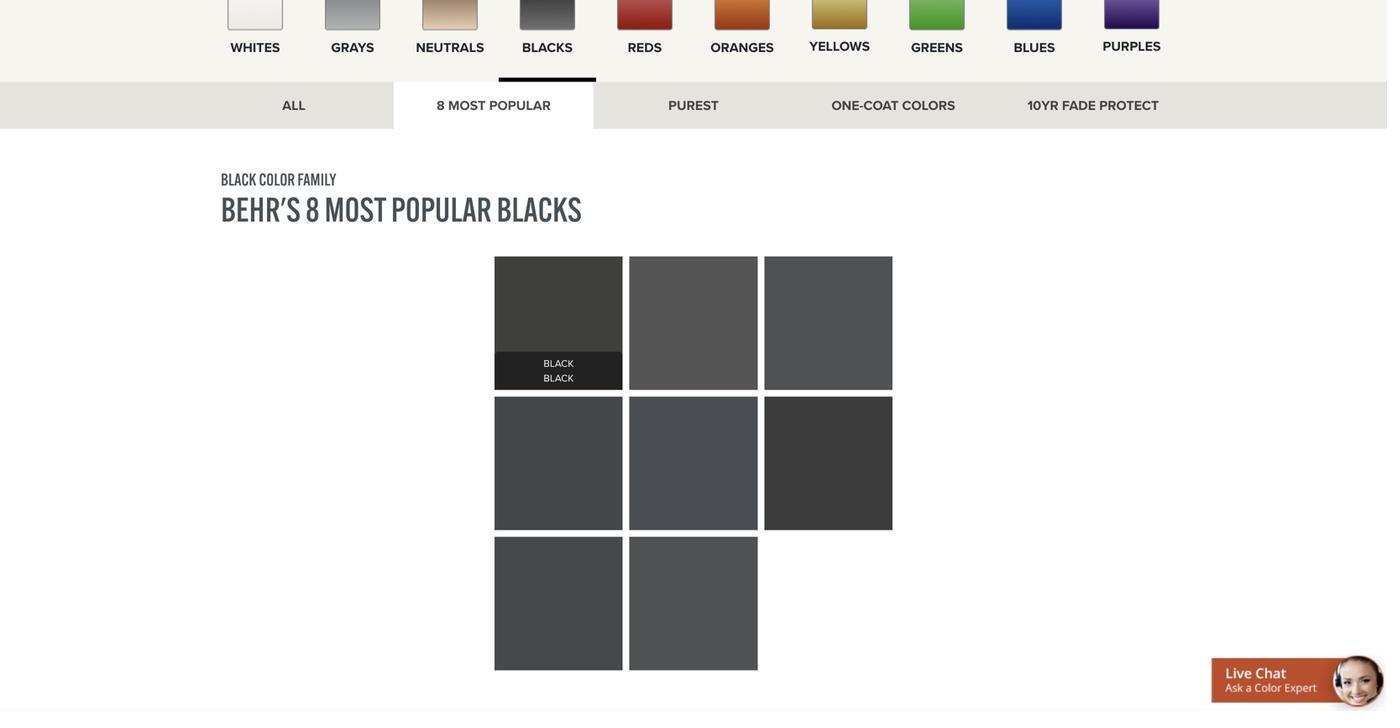 Task type: locate. For each thing, give the bounding box(es) containing it.
all
[[282, 95, 305, 115]]

1 vertical spatial 8
[[305, 188, 320, 230]]

whites
[[230, 37, 280, 57]]

yellow image
[[812, 0, 867, 30]]

1 horizontal spatial 8
[[437, 95, 445, 115]]

most
[[325, 188, 386, 230]]

black
[[544, 356, 574, 371], [544, 371, 574, 385]]

10yr
[[1027, 95, 1059, 115]]

one-
[[832, 95, 863, 115]]

8 most popular
[[437, 95, 551, 115]]

most
[[448, 95, 486, 115]]

8
[[437, 95, 445, 115], [305, 188, 320, 230]]

orange image
[[715, 0, 770, 30]]

one-coat colors
[[832, 95, 955, 115]]

neutral image
[[422, 0, 478, 30]]

8 inside black color family behr's 8 most popular blacks
[[305, 188, 320, 230]]

8 left most
[[437, 95, 445, 115]]

0 horizontal spatial 8
[[305, 188, 320, 230]]

0 vertical spatial 8
[[437, 95, 445, 115]]

8 left the most
[[305, 188, 320, 230]]

protect
[[1099, 95, 1159, 115]]

red image
[[617, 0, 673, 30]]

fade
[[1062, 95, 1096, 115]]

white image
[[228, 0, 283, 30]]

colors
[[902, 95, 955, 115]]

black color family behr's 8 most popular blacks
[[221, 169, 582, 230]]



Task type: describe. For each thing, give the bounding box(es) containing it.
coat
[[863, 95, 899, 115]]

neutrals
[[416, 37, 484, 57]]

blacks
[[522, 37, 573, 57]]

yellows
[[809, 36, 870, 56]]

live chat online image image
[[1212, 653, 1387, 711]]

green image
[[909, 0, 965, 30]]

greens
[[911, 37, 963, 57]]

blues
[[1014, 37, 1055, 57]]

oranges
[[711, 37, 774, 57]]

color
[[259, 169, 295, 190]]

grays
[[331, 37, 374, 57]]

black image
[[520, 0, 575, 30]]

family
[[297, 169, 336, 190]]

behr's
[[221, 188, 301, 230]]

black black
[[544, 356, 574, 385]]

gray image
[[325, 0, 380, 30]]

reds
[[628, 37, 662, 57]]

black
[[221, 169, 256, 190]]

purples
[[1103, 36, 1161, 56]]

purple image
[[1104, 0, 1160, 30]]

2 black from the top
[[544, 371, 574, 385]]

blue image
[[1007, 0, 1062, 30]]

purest
[[668, 95, 719, 115]]

popular
[[489, 95, 551, 115]]

10yr fade protect
[[1027, 95, 1159, 115]]

popular
[[391, 188, 492, 230]]

1 black from the top
[[544, 356, 574, 371]]

blacks
[[497, 188, 582, 230]]



Task type: vqa. For each thing, say whether or not it's contained in the screenshot.
includes
no



